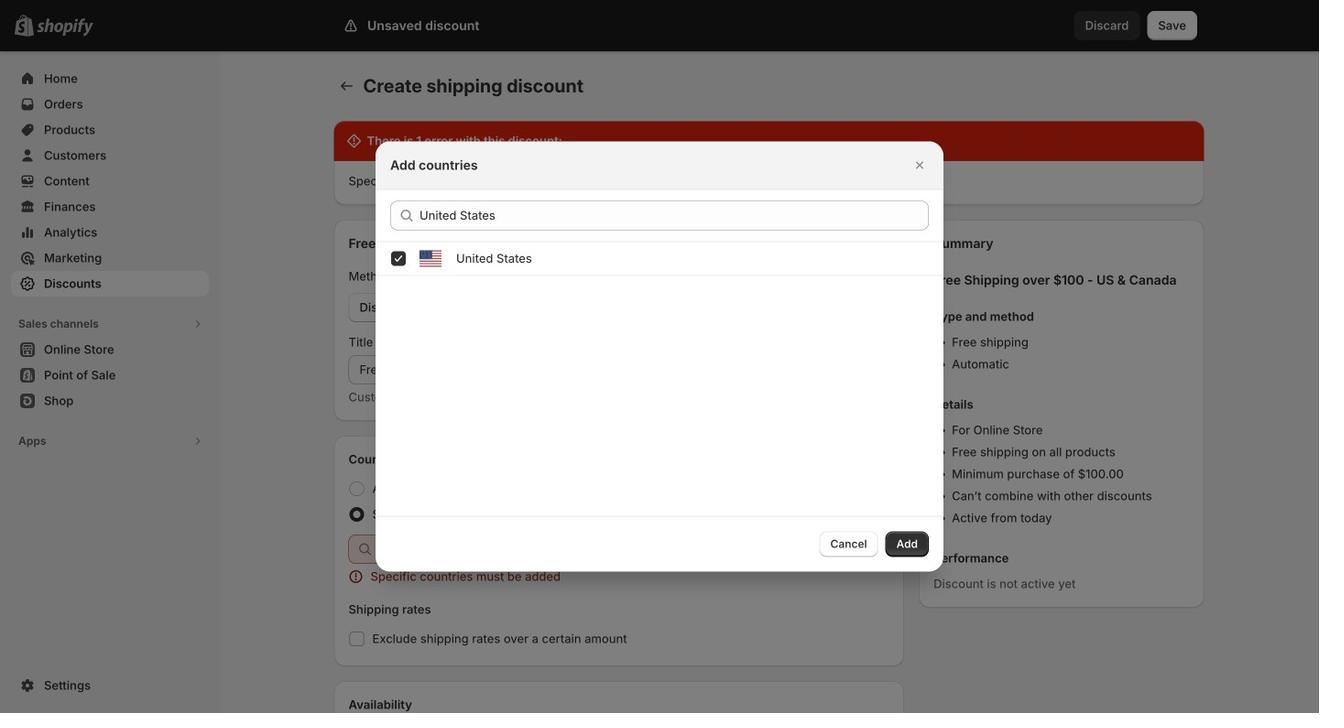 Task type: vqa. For each thing, say whether or not it's contained in the screenshot.
THE SHOPIFY image
yes



Task type: locate. For each thing, give the bounding box(es) containing it.
shopify image
[[37, 18, 93, 36]]

dialog
[[0, 142, 1319, 572]]



Task type: describe. For each thing, give the bounding box(es) containing it.
Search countries text field
[[420, 201, 929, 230]]



